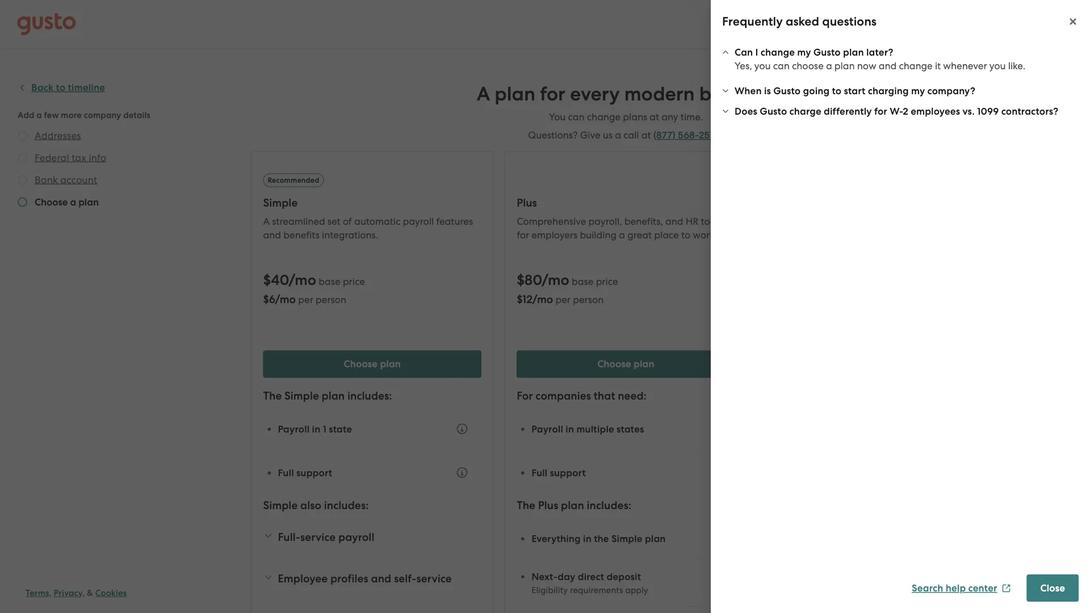 Task type: locate. For each thing, give the bounding box(es) containing it.
a inside comprehensive payroll, benefits, and hr tools for employers building a great place to work.
[[619, 229, 625, 240]]

12
[[523, 293, 533, 306]]

in left the
[[583, 533, 592, 544]]

,
[[49, 588, 52, 599], [82, 588, 85, 599]]

gusto up choose
[[814, 46, 841, 58]]

a inside questions? give us a call at (877) 568-2570
[[615, 129, 621, 141]]

change right i
[[761, 46, 795, 58]]

(877)
[[653, 129, 676, 141]]

close button
[[1027, 575, 1079, 602]]

in for 40
[[312, 423, 321, 435]]

base inside '$ 40 /mo base price $ 6 /mo per person choose plan'
[[319, 276, 341, 287]]

choose plan button for 80
[[517, 351, 735, 378]]

a left great
[[619, 229, 625, 240]]

1 horizontal spatial my
[[911, 85, 925, 97]]

2 person from the left
[[573, 294, 604, 305]]

gusto right is
[[774, 85, 801, 97]]

a inside a streamlined set of automatic payroll features and benefits integrations.
[[263, 216, 270, 227]]

2 horizontal spatial for
[[874, 105, 888, 117]]

1 horizontal spatial payroll
[[532, 423, 563, 435]]

per inside '$ 40 /mo base price $ 6 /mo per person choose plan'
[[298, 294, 313, 305]]

simple right the
[[612, 533, 643, 544]]

0 vertical spatial list
[[774, 407, 989, 451]]

day
[[558, 571, 576, 583]]

1 vertical spatial and
[[666, 216, 683, 227]]

does gusto charge differently for w-2 employees vs. 1099 contractors?
[[735, 105, 1059, 117]]

0 horizontal spatial person
[[316, 294, 346, 305]]

change left it
[[899, 60, 933, 72]]

2 per from the left
[[556, 294, 571, 305]]

0 horizontal spatial the
[[263, 390, 282, 403]]

choose up the simple plan includes:
[[344, 358, 378, 370]]

in left 1 at left
[[312, 423, 321, 435]]

0 horizontal spatial support
[[296, 467, 332, 479]]

0 horizontal spatial you
[[755, 60, 771, 72]]

0 horizontal spatial change
[[587, 111, 621, 123]]

questions? give us a call at (877) 568-2570
[[528, 129, 722, 141]]

choose plan button up the simple plan includes:
[[263, 351, 482, 378]]

and left benefits
[[263, 229, 281, 240]]

1 horizontal spatial full support
[[532, 467, 586, 479]]

per inside $ 80 /mo base price $ 12 /mo per person
[[556, 294, 571, 305]]

1 vertical spatial a
[[263, 216, 270, 227]]

terms link
[[26, 588, 49, 599]]

a inside dialog
[[826, 60, 832, 72]]

a for plan
[[477, 83, 490, 106]]

1 horizontal spatial per
[[556, 294, 571, 305]]

automatic
[[354, 216, 400, 227]]

per for 80
[[556, 294, 571, 305]]

0 horizontal spatial to
[[681, 229, 691, 240]]

1 horizontal spatial support
[[550, 467, 586, 479]]

2 choose plan button from the left
[[517, 351, 735, 378]]

payroll for 80
[[532, 423, 563, 435]]

/mo
[[289, 271, 316, 289], [542, 271, 569, 289], [275, 293, 296, 306], [533, 293, 553, 306]]

1 horizontal spatial price
[[596, 276, 618, 287]]

simple left also
[[263, 499, 298, 512]]

per right 6
[[298, 294, 313, 305]]

charging
[[868, 85, 909, 97]]

give
[[580, 129, 601, 141]]

2 vertical spatial a
[[619, 229, 625, 240]]

person inside $ 80 /mo base price $ 12 /mo per person
[[573, 294, 604, 305]]

time.
[[681, 111, 703, 123]]

1 vertical spatial at
[[642, 129, 651, 141]]

price inside '$ 40 /mo base price $ 6 /mo per person choose plan'
[[343, 276, 365, 287]]

1 horizontal spatial the
[[517, 499, 536, 512]]

base for 80
[[572, 276, 594, 287]]

payroll left 1 at left
[[278, 423, 310, 435]]

the plus plan includes:
[[517, 499, 632, 512]]

plan inside a plan for every modern business you can change plans at any time.
[[495, 83, 536, 106]]

plan inside 'button'
[[634, 358, 655, 370]]

1 price from the left
[[343, 276, 365, 287]]

a inside a plan for every modern business you can change plans at any time.
[[477, 83, 490, 106]]

1 horizontal spatial full
[[532, 467, 548, 479]]

1 vertical spatial a
[[615, 129, 621, 141]]

price
[[343, 276, 365, 287], [596, 276, 618, 287]]

base down building
[[572, 276, 594, 287]]

0 vertical spatial at
[[650, 111, 659, 123]]

1 vertical spatial change
[[899, 60, 933, 72]]

gusto
[[814, 46, 841, 58], [774, 85, 801, 97], [760, 105, 787, 117]]

at
[[650, 111, 659, 123], [642, 129, 651, 141]]

the for the plus plan includes:
[[517, 499, 536, 512]]

choose up that
[[598, 358, 631, 370]]

great
[[628, 229, 652, 240]]

2 vertical spatial change
[[587, 111, 621, 123]]

2 vertical spatial and
[[263, 229, 281, 240]]

2 choose from the left
[[598, 358, 631, 370]]

at inside questions? give us a call at (877) 568-2570
[[642, 129, 651, 141]]

0 vertical spatial and
[[879, 60, 897, 72]]

yes, you can choose a plan now and change it whenever you like.
[[735, 60, 1026, 72]]

0 vertical spatial a
[[477, 83, 490, 106]]

choose inside '$ 40 /mo base price $ 6 /mo per person choose plan'
[[344, 358, 378, 370]]

0 vertical spatial plus
[[517, 196, 537, 210]]

like.
[[1008, 60, 1026, 72]]

full up simple also includes:
[[278, 467, 294, 479]]

, left "privacy" at the left bottom
[[49, 588, 52, 599]]

0 horizontal spatial choose plan button
[[263, 351, 482, 378]]

includes: up state
[[348, 390, 392, 403]]

choose plan button up need: at the right bottom of the page
[[517, 351, 735, 378]]

0 horizontal spatial in
[[312, 423, 321, 435]]

you left like. at the right top of the page
[[990, 60, 1006, 72]]

for companies that need:
[[517, 390, 647, 403]]

and up place
[[666, 216, 683, 227]]

employees
[[911, 105, 960, 117]]

full support up also
[[278, 467, 332, 479]]

w-
[[890, 105, 903, 117]]

80
[[525, 271, 542, 289]]

plus up comprehensive on the top of page
[[517, 196, 537, 210]]

1 vertical spatial the
[[517, 499, 536, 512]]

close
[[1041, 582, 1065, 594]]

change up us
[[587, 111, 621, 123]]

in for 80
[[566, 423, 574, 435]]

my up employees
[[911, 85, 925, 97]]

can right 'you'
[[568, 111, 585, 123]]

1 person from the left
[[316, 294, 346, 305]]

gusto down is
[[760, 105, 787, 117]]

$
[[263, 271, 271, 289], [517, 271, 525, 289], [263, 293, 269, 306], [517, 293, 523, 306]]

40
[[271, 271, 289, 289]]

change
[[761, 46, 795, 58], [899, 60, 933, 72], [587, 111, 621, 123]]

list
[[774, 407, 989, 451], [774, 517, 989, 561], [774, 604, 989, 613]]

plan inside '$ 40 /mo base price $ 6 /mo per person choose plan'
[[380, 358, 401, 370]]

0 horizontal spatial price
[[343, 276, 365, 287]]

comprehensive
[[517, 216, 586, 227]]

0 horizontal spatial full
[[278, 467, 294, 479]]

full support
[[278, 467, 332, 479], [532, 467, 586, 479]]

1 horizontal spatial and
[[666, 216, 683, 227]]

at left any
[[650, 111, 659, 123]]

change for plan
[[899, 60, 933, 72]]

plus up "everything"
[[538, 499, 558, 512]]

, left &
[[82, 588, 85, 599]]

2 , from the left
[[82, 588, 85, 599]]

support up simple also includes:
[[296, 467, 332, 479]]

to
[[832, 85, 842, 97], [681, 229, 691, 240]]

0 horizontal spatial and
[[263, 229, 281, 240]]

can left choose
[[773, 60, 790, 72]]

and inside frequently asked questions dialog
[[879, 60, 897, 72]]

0 vertical spatial the
[[263, 390, 282, 403]]

2 list from the top
[[774, 517, 989, 561]]

base
[[319, 276, 341, 287], [572, 276, 594, 287]]

0 vertical spatial change
[[761, 46, 795, 58]]

choose inside 'button'
[[598, 358, 631, 370]]

0 horizontal spatial full support
[[278, 467, 332, 479]]

1 horizontal spatial ,
[[82, 588, 85, 599]]

for down comprehensive on the top of page
[[517, 229, 529, 240]]

/mo down employers
[[542, 271, 569, 289]]

(877) 568-2570 link
[[653, 129, 722, 141]]

1 vertical spatial can
[[568, 111, 585, 123]]

companies
[[536, 390, 591, 403]]

to down hr
[[681, 229, 691, 240]]

2 full support from the left
[[532, 467, 586, 479]]

to left start
[[832, 85, 842, 97]]

company?
[[928, 85, 976, 97]]

1 horizontal spatial base
[[572, 276, 594, 287]]

for up 'you'
[[540, 83, 566, 106]]

in left multiple
[[566, 423, 574, 435]]

1 per from the left
[[298, 294, 313, 305]]

simple up payroll in 1 state
[[285, 390, 319, 403]]

2 horizontal spatial change
[[899, 60, 933, 72]]

a right us
[[615, 129, 621, 141]]

price inside $ 80 /mo base price $ 12 /mo per person
[[596, 276, 618, 287]]

1 choose plan button from the left
[[263, 351, 482, 378]]

2 payroll from the left
[[532, 423, 563, 435]]

0 horizontal spatial a
[[263, 216, 270, 227]]

1 horizontal spatial can
[[773, 60, 790, 72]]

that
[[594, 390, 615, 403]]

support for 40
[[296, 467, 332, 479]]

1 horizontal spatial you
[[990, 60, 1006, 72]]

person inside '$ 40 /mo base price $ 6 /mo per person choose plan'
[[316, 294, 346, 305]]

and inside a streamlined set of automatic payroll features and benefits integrations.
[[263, 229, 281, 240]]

privacy
[[54, 588, 82, 599]]

1 horizontal spatial to
[[832, 85, 842, 97]]

payroll
[[278, 423, 310, 435], [532, 423, 563, 435]]

base right 40
[[319, 276, 341, 287]]

choose plan button for 40
[[263, 351, 482, 378]]

contractors?
[[1002, 105, 1059, 117]]

2 support from the left
[[550, 467, 586, 479]]

1 full from the left
[[278, 467, 294, 479]]

the simple plan includes:
[[263, 390, 392, 403]]

support
[[296, 467, 332, 479], [550, 467, 586, 479]]

0 horizontal spatial can
[[568, 111, 585, 123]]

a
[[826, 60, 832, 72], [615, 129, 621, 141], [619, 229, 625, 240]]

the
[[263, 390, 282, 403], [517, 499, 536, 512]]

includes: for the simple plan includes:
[[348, 390, 392, 403]]

yes,
[[735, 60, 752, 72]]

1 vertical spatial plus
[[538, 499, 558, 512]]

0 vertical spatial can
[[773, 60, 790, 72]]

simple
[[263, 196, 298, 210], [285, 390, 319, 403], [263, 499, 298, 512], [612, 533, 643, 544]]

2 vertical spatial list
[[774, 604, 989, 613]]

0 horizontal spatial for
[[517, 229, 529, 240]]

the up "everything"
[[517, 499, 536, 512]]

full up the 'the plus plan includes:'
[[532, 467, 548, 479]]

0 horizontal spatial ,
[[49, 588, 52, 599]]

1 horizontal spatial choose
[[598, 358, 631, 370]]

includes:
[[348, 390, 392, 403], [324, 499, 369, 512], [587, 499, 632, 512]]

price down building
[[596, 276, 618, 287]]

us
[[603, 129, 613, 141]]

full for 80
[[532, 467, 548, 479]]

my up choose
[[797, 46, 811, 58]]

requirements
[[570, 585, 623, 595]]

in
[[312, 423, 321, 435], [566, 423, 574, 435], [583, 533, 592, 544]]

1 horizontal spatial person
[[573, 294, 604, 305]]

payroll for 40
[[278, 423, 310, 435]]

0 vertical spatial my
[[797, 46, 811, 58]]

2 base from the left
[[572, 276, 594, 287]]

1 choose from the left
[[344, 358, 378, 370]]

2 price from the left
[[596, 276, 618, 287]]

1 base from the left
[[319, 276, 341, 287]]

also
[[300, 499, 321, 512]]

going
[[803, 85, 830, 97]]

set
[[328, 216, 341, 227]]

price down "integrations." on the top left
[[343, 276, 365, 287]]

2 horizontal spatial and
[[879, 60, 897, 72]]

1 you from the left
[[755, 60, 771, 72]]

full support for 80
[[532, 467, 586, 479]]

per right the 12
[[556, 294, 571, 305]]

1 vertical spatial to
[[681, 229, 691, 240]]

support for 80
[[550, 467, 586, 479]]

full support for 40
[[278, 467, 332, 479]]

payroll down companies at the bottom
[[532, 423, 563, 435]]

1 horizontal spatial for
[[540, 83, 566, 106]]

0 vertical spatial to
[[832, 85, 842, 97]]

frequently
[[722, 14, 783, 29]]

/mo down 80
[[533, 293, 553, 306]]

the up payroll in 1 state
[[263, 390, 282, 403]]

a down the can i change my gusto plan later?
[[826, 60, 832, 72]]

1 horizontal spatial in
[[566, 423, 574, 435]]

includes: up the
[[587, 499, 632, 512]]

full for 40
[[278, 467, 294, 479]]

1 horizontal spatial change
[[761, 46, 795, 58]]

you down i
[[755, 60, 771, 72]]

1 payroll from the left
[[278, 423, 310, 435]]

employers
[[532, 229, 578, 240]]

plan
[[843, 46, 864, 58], [835, 60, 855, 72], [495, 83, 536, 106], [380, 358, 401, 370], [634, 358, 655, 370], [322, 390, 345, 403], [561, 499, 584, 512], [645, 533, 666, 544]]

full support up the 'the plus plan includes:'
[[532, 467, 586, 479]]

0 vertical spatial gusto
[[814, 46, 841, 58]]

1 support from the left
[[296, 467, 332, 479]]

0 horizontal spatial per
[[298, 294, 313, 305]]

change inside a plan for every modern business you can change plans at any time.
[[587, 111, 621, 123]]

0 horizontal spatial payroll
[[278, 423, 310, 435]]

for left the w-
[[874, 105, 888, 117]]

at right call at the right top of the page
[[642, 129, 651, 141]]

base inside $ 80 /mo base price $ 12 /mo per person
[[572, 276, 594, 287]]

0 horizontal spatial base
[[319, 276, 341, 287]]

1 horizontal spatial a
[[477, 83, 490, 106]]

next-day direct deposit eligibility requirements apply
[[532, 571, 648, 595]]

per
[[298, 294, 313, 305], [556, 294, 571, 305]]

and down later?
[[879, 60, 897, 72]]

1 horizontal spatial choose plan button
[[517, 351, 735, 378]]

you
[[755, 60, 771, 72], [990, 60, 1006, 72]]

1 vertical spatial list
[[774, 517, 989, 561]]

can inside frequently asked questions dialog
[[773, 60, 790, 72]]

0 vertical spatial a
[[826, 60, 832, 72]]

support up the 'the plus plan includes:'
[[550, 467, 586, 479]]

2 full from the left
[[532, 467, 548, 479]]

0 horizontal spatial choose
[[344, 358, 378, 370]]

/mo down benefits
[[289, 271, 316, 289]]

differently
[[824, 105, 872, 117]]

1 full support from the left
[[278, 467, 332, 479]]



Task type: describe. For each thing, give the bounding box(es) containing it.
$ 40 /mo base price $ 6 /mo per person choose plan
[[263, 271, 401, 370]]

568-
[[678, 129, 699, 141]]

at inside a plan for every modern business you can change plans at any time.
[[650, 111, 659, 123]]

benefits,
[[625, 216, 663, 227]]

1099
[[977, 105, 999, 117]]

1 vertical spatial gusto
[[774, 85, 801, 97]]

payroll in 1 state
[[278, 423, 352, 435]]

center
[[969, 582, 998, 594]]

price for 40
[[343, 276, 365, 287]]

and inside comprehensive payroll, benefits, and hr tools for employers building a great place to work.
[[666, 216, 683, 227]]

1
[[323, 423, 327, 435]]

everything
[[532, 533, 581, 544]]

does
[[735, 105, 758, 117]]

for
[[517, 390, 533, 403]]

&
[[87, 588, 93, 599]]

call
[[624, 129, 639, 141]]

tools
[[701, 216, 723, 227]]

features
[[436, 216, 473, 227]]

you
[[549, 111, 566, 123]]

payroll in multiple states
[[532, 423, 644, 435]]

work.
[[693, 229, 717, 240]]

1 list from the top
[[774, 407, 989, 451]]

can inside a plan for every modern business you can change plans at any time.
[[568, 111, 585, 123]]

/mo down 40
[[275, 293, 296, 306]]

when
[[735, 85, 762, 97]]

privacy link
[[54, 588, 82, 599]]

choose
[[792, 60, 824, 72]]

start
[[844, 85, 866, 97]]

questions
[[822, 14, 877, 29]]

for inside a plan for every modern business you can change plans at any time.
[[540, 83, 566, 106]]

includes: for the plus plan includes:
[[587, 499, 632, 512]]

frequently asked questions
[[722, 14, 877, 29]]

streamlined
[[272, 216, 325, 227]]

plans
[[623, 111, 647, 123]]

everything in the simple plan
[[532, 533, 666, 544]]

payroll
[[403, 216, 434, 227]]

choose plan
[[598, 358, 655, 370]]

2 horizontal spatial in
[[583, 533, 592, 544]]

it
[[935, 60, 941, 72]]

simple up streamlined
[[263, 196, 298, 210]]

modern
[[624, 83, 695, 106]]

next-
[[532, 571, 558, 583]]

can
[[735, 46, 753, 58]]

deposit
[[607, 571, 641, 583]]

a streamlined set of automatic payroll features and benefits integrations.
[[263, 216, 473, 240]]

and for features
[[263, 229, 281, 240]]

comprehensive payroll, benefits, and hr tools for employers building a great place to work.
[[517, 216, 723, 240]]

0 horizontal spatial my
[[797, 46, 811, 58]]

integrations.
[[322, 229, 378, 240]]

person for 80
[[573, 294, 604, 305]]

search help center
[[912, 582, 998, 594]]

1 horizontal spatial plus
[[538, 499, 558, 512]]

base for 40
[[319, 276, 341, 287]]

1 , from the left
[[49, 588, 52, 599]]

2 vertical spatial gusto
[[760, 105, 787, 117]]

the
[[594, 533, 609, 544]]

$ 80 /mo base price $ 12 /mo per person
[[517, 271, 618, 306]]

can i change my gusto plan later?
[[735, 46, 894, 58]]

now
[[857, 60, 877, 72]]

change for business
[[587, 111, 621, 123]]

cookies
[[95, 588, 127, 599]]

1 vertical spatial my
[[911, 85, 925, 97]]

home image
[[17, 13, 76, 35]]

a for streamlined
[[263, 216, 270, 227]]

frequently asked questions dialog
[[711, 0, 1090, 613]]

2
[[903, 105, 909, 117]]

apply
[[625, 585, 648, 595]]

person for 40
[[316, 294, 346, 305]]

includes: right also
[[324, 499, 369, 512]]

search
[[912, 582, 944, 594]]

i
[[756, 46, 758, 58]]

eligibility
[[532, 585, 568, 595]]

recommended
[[268, 176, 319, 184]]

of
[[343, 216, 352, 227]]

2570
[[699, 129, 722, 141]]

place
[[654, 229, 679, 240]]

questions?
[[528, 129, 578, 141]]

to inside comprehensive payroll, benefits, and hr tools for employers building a great place to work.
[[681, 229, 691, 240]]

per for 40
[[298, 294, 313, 305]]

help
[[946, 582, 966, 594]]

state
[[329, 423, 352, 435]]

cookies button
[[95, 587, 127, 600]]

price for 80
[[596, 276, 618, 287]]

to inside frequently asked questions dialog
[[832, 85, 842, 97]]

for inside frequently asked questions dialog
[[874, 105, 888, 117]]

states
[[617, 423, 644, 435]]

every
[[570, 83, 620, 106]]

terms , privacy , & cookies
[[26, 588, 127, 599]]

search help center link
[[912, 582, 1011, 594]]

account menu element
[[871, 0, 1073, 48]]

multiple
[[577, 423, 614, 435]]

vs.
[[963, 105, 975, 117]]

2 you from the left
[[990, 60, 1006, 72]]

payroll,
[[589, 216, 622, 227]]

and for now
[[879, 60, 897, 72]]

direct
[[578, 571, 604, 583]]

is
[[764, 85, 771, 97]]

later?
[[867, 46, 894, 58]]

0 horizontal spatial plus
[[517, 196, 537, 210]]

need:
[[618, 390, 647, 403]]

building
[[580, 229, 617, 240]]

3 list from the top
[[774, 604, 989, 613]]

business
[[700, 83, 775, 106]]

benefits
[[283, 229, 320, 240]]

for inside comprehensive payroll, benefits, and hr tools for employers building a great place to work.
[[517, 229, 529, 240]]

charge
[[790, 105, 822, 117]]

hr
[[686, 216, 699, 227]]

simple also includes:
[[263, 499, 369, 512]]

the for the simple plan includes:
[[263, 390, 282, 403]]



Task type: vqa. For each thing, say whether or not it's contained in the screenshot.
TEAM MANAGEMENT TOOLS
no



